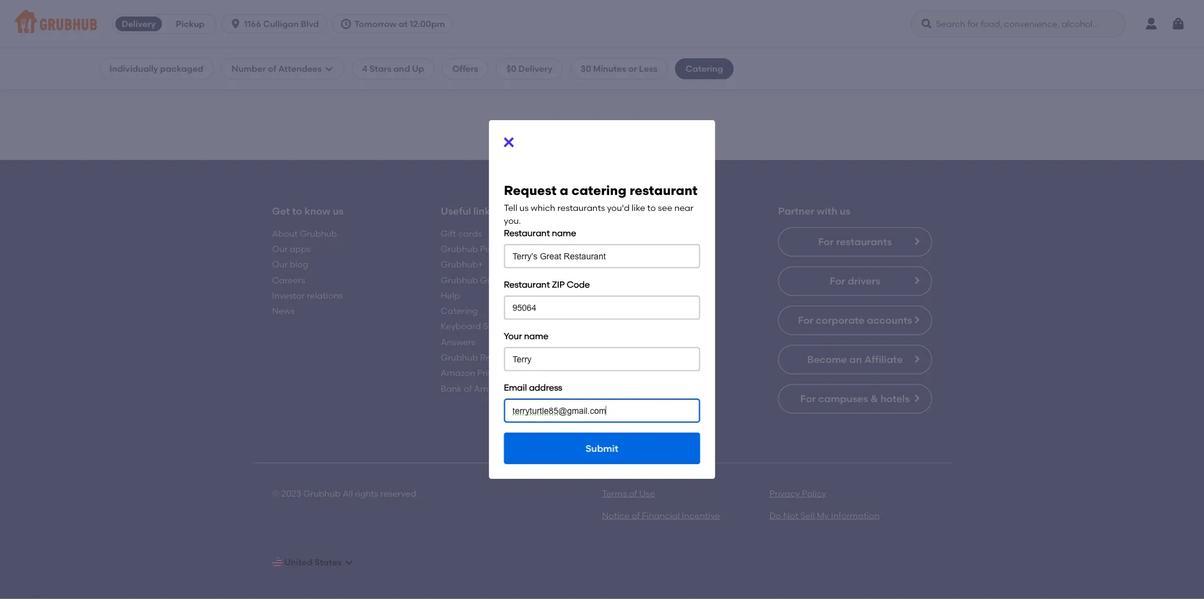 Task type: describe. For each thing, give the bounding box(es) containing it.
you.
[[504, 215, 521, 226]]

submit
[[586, 443, 618, 454]]

0 horizontal spatial to
[[292, 205, 302, 217]]

do not sell my information link
[[769, 510, 880, 521]]

(5)
[[134, 74, 145, 84]]

2 horizontal spatial svg image
[[1171, 17, 1186, 31]]

pickup
[[176, 19, 205, 29]]

1 vertical spatial closed
[[307, 74, 336, 84]]

links
[[473, 205, 495, 217]]

the abuela link
[[106, 59, 336, 73]]

all
[[343, 488, 353, 499]]

corporate
[[816, 314, 865, 326]]

restaurants inside 'request a catering restaurant tell us which restaurants you'd like to see near you.'
[[557, 203, 605, 213]]

blog
[[290, 259, 308, 270]]

grubhub rewards link
[[441, 352, 516, 363]]

name for your name
[[524, 331, 548, 341]]

united states
[[284, 557, 342, 568]]

1166 culligan blvd button
[[221, 14, 332, 34]]

of for number
[[268, 63, 276, 74]]

request
[[504, 183, 557, 199]]

don't
[[533, 126, 555, 137]]

main navigation navigation
[[0, 0, 1204, 48]]

grubhub+
[[441, 259, 483, 270]]

number of attendees
[[232, 63, 322, 74]]

the
[[120, 60, 138, 72]]

3.6 (5)
[[119, 74, 145, 84]]

for corporate accounts
[[798, 314, 912, 326]]

instagram
[[609, 259, 652, 270]]

useful links
[[441, 205, 495, 217]]

your name
[[504, 331, 548, 341]]

us right know
[[333, 205, 344, 217]]

or
[[628, 63, 637, 74]]

get
[[272, 205, 290, 217]]

at
[[399, 19, 408, 29]]

perks
[[480, 244, 502, 254]]

catering inside 'request a catering restaurant tell us which restaurants you'd like to see near you.'
[[571, 183, 626, 199]]

grubhub perks link
[[441, 244, 502, 254]]

for for for restaurants
[[818, 236, 834, 248]]

connect with us
[[609, 205, 687, 217]]

svg image for tomorrow at 12:00pm
[[340, 18, 352, 30]]

useful
[[441, 205, 471, 217]]

tomorrow
[[355, 19, 397, 29]]

reserved.
[[380, 488, 418, 499]]

request a catering restaurant tell us which restaurants you'd like to see near you.
[[504, 183, 698, 226]]

information
[[831, 510, 880, 521]]

amazon prime deal link
[[441, 368, 523, 378]]

incentive
[[682, 510, 720, 521]]

a for suggest
[[540, 144, 545, 154]]

for campuses & hotels link
[[778, 384, 932, 414]]

an
[[849, 353, 862, 365]]

prime
[[477, 368, 501, 378]]

grubhub down "answers"
[[441, 352, 478, 363]]

restaurant for restaurant zip code
[[504, 279, 550, 290]]

notice of financial incentive link
[[602, 510, 720, 521]]

investor
[[272, 290, 305, 301]]

bank
[[441, 383, 462, 394]]

Your name text field
[[504, 347, 700, 371]]

catering inside button
[[567, 144, 602, 154]]

30
[[581, 63, 591, 74]]

keyboard
[[441, 321, 481, 332]]

about
[[272, 228, 298, 239]]

© 2023 grubhub all rights reserved.
[[272, 488, 418, 499]]

near
[[674, 203, 694, 213]]

new
[[547, 144, 565, 154]]

what
[[573, 126, 594, 137]]

apps
[[290, 244, 311, 254]]

grubhub guarantee link
[[441, 275, 526, 285]]

star icon image
[[106, 74, 116, 84]]

a for request
[[560, 183, 568, 199]]

do not sell my information
[[769, 510, 880, 521]]

$0
[[506, 63, 516, 74]]

sell
[[800, 510, 815, 521]]

us right like
[[677, 205, 687, 217]]

grubhub inside about grubhub our apps our blog careers investor relations news
[[300, 228, 337, 239]]

with for connect
[[654, 205, 674, 217]]

us up for restaurants
[[840, 205, 851, 217]]

instagram link
[[609, 259, 652, 270]]

accounts
[[867, 314, 912, 326]]

for for for drivers
[[830, 275, 845, 287]]

1 horizontal spatial catering
[[686, 63, 723, 74]]

restaurant inside button
[[604, 144, 648, 154]]

do
[[769, 510, 781, 521]]

twitter instagram
[[609, 244, 652, 270]]

united
[[284, 557, 313, 568]]

shortcuts
[[483, 321, 523, 332]]

guarantee
[[480, 275, 526, 285]]

for restaurants
[[818, 236, 892, 248]]

see inside 'request a catering restaurant tell us which restaurants you'd like to see near you.'
[[658, 203, 672, 213]]

notice
[[602, 510, 630, 521]]

restaurant name
[[504, 228, 576, 238]]

grubhub+ link
[[441, 259, 483, 270]]

catering inside gift cards grubhub perks grubhub+ grubhub guarantee help catering keyboard shortcuts answers grubhub rewards amazon prime deal bank of america
[[441, 306, 478, 316]]

us inside 'request a catering restaurant tell us which restaurants you'd like to see near you.'
[[519, 203, 529, 213]]

financial
[[642, 510, 680, 521]]

notice of financial incentive
[[602, 510, 720, 521]]

suggest
[[504, 144, 538, 154]]

partner with us
[[778, 205, 851, 217]]

for for for campuses & hotels
[[800, 393, 816, 405]]



Task type: locate. For each thing, give the bounding box(es) containing it.
of for terms
[[629, 488, 637, 499]]

become an affiliate link
[[778, 345, 932, 374]]

individually
[[109, 63, 158, 74]]

grubhub down 'grubhub+'
[[441, 275, 478, 285]]

our up careers
[[272, 259, 288, 270]]

12:00pm
[[410, 19, 445, 29]]

twitter
[[609, 244, 638, 254]]

restaurant
[[504, 228, 550, 238], [504, 279, 550, 290]]

grubhub left "all"
[[303, 488, 340, 499]]

0 horizontal spatial a
[[540, 144, 545, 154]]

1 horizontal spatial see
[[658, 203, 672, 213]]

don't see what you're looking for?
[[533, 126, 671, 137]]

Email address email field
[[504, 399, 700, 423]]

number
[[232, 63, 266, 74]]

catering
[[686, 63, 723, 74], [441, 306, 478, 316]]

drivers
[[848, 275, 880, 287]]

with right partner
[[817, 205, 837, 217]]

a
[[540, 144, 545, 154], [560, 183, 568, 199]]

packaged
[[160, 63, 203, 74]]

1 restaurant from the top
[[504, 228, 550, 238]]

to right get
[[292, 205, 302, 217]]

1 horizontal spatial a
[[560, 183, 568, 199]]

submit link
[[504, 433, 700, 464]]

1166 culligan blvd
[[244, 19, 319, 29]]

keyboard shortcuts link
[[441, 321, 523, 332]]

0 horizontal spatial svg image
[[229, 18, 242, 30]]

1 vertical spatial catering
[[571, 183, 626, 199]]

gift cards link
[[441, 228, 482, 239]]

0 vertical spatial restaurant
[[504, 228, 550, 238]]

1 horizontal spatial delivery
[[518, 63, 552, 74]]

our blog link
[[272, 259, 308, 270]]

news
[[272, 306, 295, 316]]

to right like
[[647, 203, 656, 213]]

a left new
[[540, 144, 545, 154]]

answers link
[[441, 337, 475, 347]]

connect
[[609, 205, 651, 217]]

for left corporate
[[798, 314, 813, 326]]

catering up the keyboard
[[441, 306, 478, 316]]

catering up you'd
[[571, 183, 626, 199]]

0 vertical spatial closed
[[206, 7, 236, 18]]

for drivers
[[830, 275, 880, 287]]

with for partner
[[817, 205, 837, 217]]

grubhub down know
[[300, 228, 337, 239]]

1166
[[244, 19, 261, 29]]

restaurants up drivers
[[836, 236, 892, 248]]

answers
[[441, 337, 475, 347]]

grubhub
[[663, 144, 700, 154], [300, 228, 337, 239], [441, 244, 478, 254], [441, 275, 478, 285], [441, 352, 478, 363], [303, 488, 340, 499]]

email
[[504, 382, 527, 393]]

svg image inside main navigation navigation
[[921, 18, 933, 30]]

bank of america link
[[441, 383, 510, 394]]

1 vertical spatial catering
[[441, 306, 478, 316]]

rewards
[[480, 352, 516, 363]]

for down partner with us
[[818, 236, 834, 248]]

restaurant down you.
[[504, 228, 550, 238]]

1 horizontal spatial name
[[552, 228, 576, 238]]

a inside button
[[540, 144, 545, 154]]

of right bank
[[464, 383, 472, 394]]

for campuses & hotels
[[800, 393, 910, 405]]

0 horizontal spatial see
[[557, 126, 571, 137]]

tomorrow at 12:00pm
[[355, 19, 445, 29]]

1 vertical spatial delivery
[[518, 63, 552, 74]]

1 vertical spatial a
[[560, 183, 568, 199]]

2 restaurant from the top
[[504, 279, 550, 290]]

svg image inside 1166 culligan blvd button
[[229, 18, 242, 30]]

Restaurant name text field
[[504, 244, 700, 268]]

hotels
[[880, 393, 910, 405]]

offers
[[452, 63, 478, 74]]

restaurant for restaurant name
[[504, 228, 550, 238]]

1 vertical spatial restaurant
[[504, 279, 550, 290]]

tell
[[504, 203, 517, 213]]

our
[[272, 244, 288, 254], [272, 259, 288, 270]]

name right your
[[524, 331, 548, 341]]

1 horizontal spatial with
[[817, 205, 837, 217]]

and
[[393, 63, 410, 74]]

see left near
[[658, 203, 672, 213]]

0 vertical spatial a
[[540, 144, 545, 154]]

privacy policy link
[[769, 488, 826, 499]]

with left near
[[654, 205, 674, 217]]

for drivers link
[[778, 266, 932, 296]]

amazon
[[441, 368, 475, 378]]

svg image for 1166 culligan blvd
[[229, 18, 242, 30]]

2 with from the left
[[817, 205, 837, 217]]

twitter link
[[609, 244, 638, 254]]

our down about
[[272, 244, 288, 254]]

the abuela
[[120, 60, 175, 72]]

my
[[817, 510, 829, 521]]

1 horizontal spatial restaurants
[[836, 236, 892, 248]]

main content containing the abuela
[[0, 0, 1204, 599]]

about grubhub link
[[272, 228, 337, 239]]

30 minutes or less
[[581, 63, 657, 74]]

0 vertical spatial restaurant
[[604, 144, 648, 154]]

0 horizontal spatial with
[[654, 205, 674, 217]]

• mexican
[[148, 74, 189, 84]]

us right tell
[[519, 203, 529, 213]]

name down which
[[552, 228, 576, 238]]

svg image inside tomorrow at 12:00pm button
[[340, 18, 352, 30]]

0 vertical spatial our
[[272, 244, 288, 254]]

see up new
[[557, 126, 571, 137]]

of for notice
[[632, 510, 640, 521]]

with
[[654, 205, 674, 217], [817, 205, 837, 217]]

help
[[441, 290, 460, 301]]

for left campuses
[[800, 393, 816, 405]]

0 vertical spatial restaurants
[[557, 203, 605, 213]]

©
[[272, 488, 279, 499]]

for?
[[656, 126, 671, 137]]

privacy policy
[[769, 488, 826, 499]]

address
[[529, 382, 562, 393]]

use
[[639, 488, 655, 499]]

0 vertical spatial name
[[552, 228, 576, 238]]

svg image
[[1171, 17, 1186, 31], [229, 18, 242, 30], [340, 18, 352, 30]]

0 horizontal spatial closed
[[206, 7, 236, 18]]

for restaurants link
[[778, 227, 932, 257]]

of inside gift cards grubhub perks grubhub+ grubhub guarantee help catering keyboard shortcuts answers grubhub rewards amazon prime deal bank of america
[[464, 383, 472, 394]]

a right request
[[560, 183, 568, 199]]

a inside 'request a catering restaurant tell us which restaurants you'd like to see near you.'
[[560, 183, 568, 199]]

closed left 4
[[307, 74, 336, 84]]

of right number
[[268, 63, 276, 74]]

for left drivers
[[830, 275, 845, 287]]

get to know us
[[272, 205, 344, 217]]

know
[[305, 205, 330, 217]]

0 horizontal spatial restaurants
[[557, 203, 605, 213]]

partner
[[778, 205, 814, 217]]

1 vertical spatial restaurants
[[836, 236, 892, 248]]

america
[[474, 383, 510, 394]]

up
[[412, 63, 424, 74]]

terms
[[602, 488, 627, 499]]

restaurant left zip
[[504, 279, 550, 290]]

1 vertical spatial see
[[658, 203, 672, 213]]

minutes
[[593, 63, 626, 74]]

1 our from the top
[[272, 244, 288, 254]]

restaurant zip code
[[504, 279, 590, 290]]

delivery inside button
[[122, 19, 156, 29]]

1 horizontal spatial svg image
[[340, 18, 352, 30]]

catering right less
[[686, 63, 723, 74]]

catering down what
[[567, 144, 602, 154]]

the abuela logo image
[[182, 0, 260, 52]]

delivery right $0
[[518, 63, 552, 74]]

affiliate
[[864, 353, 903, 365]]

you're
[[596, 126, 621, 137]]

language select image
[[272, 558, 282, 567]]

0 horizontal spatial catering
[[441, 306, 478, 316]]

0 horizontal spatial delivery
[[122, 19, 156, 29]]

1 horizontal spatial to
[[647, 203, 656, 213]]

name for restaurant name
[[552, 228, 576, 238]]

1 vertical spatial restaurant
[[630, 183, 698, 199]]

to inside 'request a catering restaurant tell us which restaurants you'd like to see near you.'
[[647, 203, 656, 213]]

subscription pass image
[[106, 62, 117, 70]]

2023
[[281, 488, 301, 499]]

terms of use link
[[602, 488, 655, 499]]

1 vertical spatial our
[[272, 259, 288, 270]]

2 our from the top
[[272, 259, 288, 270]]

grubhub down the gift cards link
[[441, 244, 478, 254]]

of left use
[[629, 488, 637, 499]]

1 with from the left
[[654, 205, 674, 217]]

news link
[[272, 306, 295, 316]]

delivery up the abuela
[[122, 19, 156, 29]]

policy
[[802, 488, 826, 499]]

Restaurant ZIP Code telephone field
[[504, 296, 700, 320]]

united states button
[[272, 551, 354, 573]]

0 vertical spatial catering
[[686, 63, 723, 74]]

0 vertical spatial delivery
[[122, 19, 156, 29]]

about grubhub our apps our blog careers investor relations news
[[272, 228, 343, 316]]

1 vertical spatial name
[[524, 331, 548, 341]]

your
[[504, 331, 522, 341]]

looking
[[623, 126, 654, 137]]

for
[[650, 144, 661, 154]]

closed up the abuela link
[[206, 7, 236, 18]]

attendees
[[278, 63, 322, 74]]

closed
[[206, 7, 236, 18], [307, 74, 336, 84]]

abuela
[[140, 60, 175, 72]]

see
[[557, 126, 571, 137], [658, 203, 672, 213]]

4 stars and up
[[362, 63, 424, 74]]

restaurant up connect with us
[[630, 183, 698, 199]]

our apps link
[[272, 244, 311, 254]]

for for for corporate accounts
[[798, 314, 813, 326]]

1 horizontal spatial closed
[[307, 74, 336, 84]]

delivery button
[[113, 14, 164, 34]]

main content
[[0, 0, 1204, 599]]

restaurant inside 'request a catering restaurant tell us which restaurants you'd like to see near you.'
[[630, 183, 698, 199]]

terms of use
[[602, 488, 655, 499]]

privacy
[[769, 488, 800, 499]]

restaurant down looking
[[604, 144, 648, 154]]

grubhub down for?
[[663, 144, 700, 154]]

0 vertical spatial catering
[[567, 144, 602, 154]]

svg image
[[921, 18, 933, 30], [324, 64, 334, 74], [501, 135, 516, 150], [344, 558, 354, 567]]

svg image inside 'united states' button
[[344, 558, 354, 567]]

0 vertical spatial see
[[557, 126, 571, 137]]

of right notice
[[632, 510, 640, 521]]

restaurants left you'd
[[557, 203, 605, 213]]

grubhub inside button
[[663, 144, 700, 154]]

0 horizontal spatial name
[[524, 331, 548, 341]]



Task type: vqa. For each thing, say whether or not it's contained in the screenshot.
Information
yes



